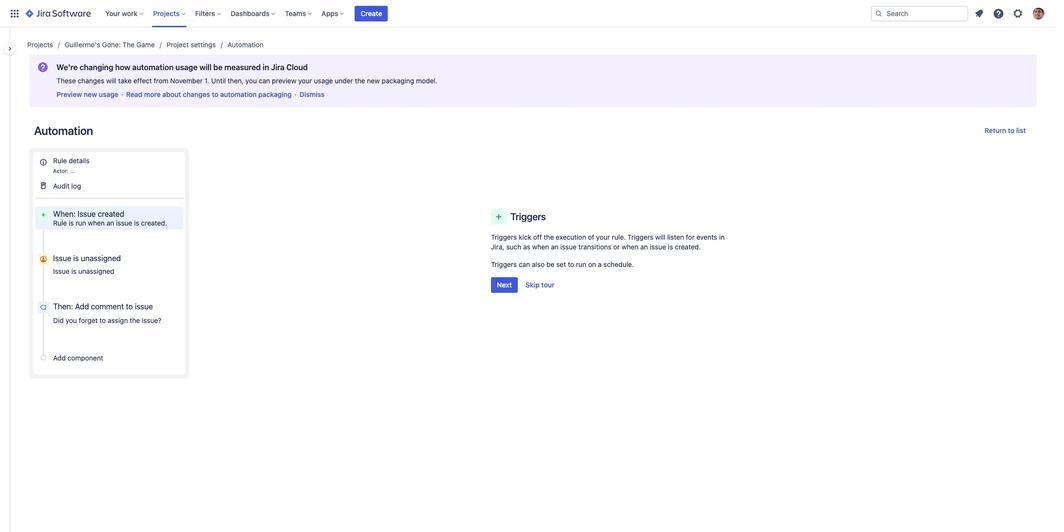 Task type: vqa. For each thing, say whether or not it's contained in the screenshot.
the 'Guillermo's Gone: The Game' link
yes



Task type: describe. For each thing, give the bounding box(es) containing it.
for
[[686, 233, 695, 241]]

to down until
[[212, 90, 218, 98]]

execution
[[556, 233, 586, 241]]

schedule.
[[604, 260, 634, 269]]

jira
[[271, 63, 285, 72]]

settings
[[191, 40, 216, 49]]

1 horizontal spatial an
[[551, 243, 559, 251]]

0 horizontal spatial automation
[[34, 124, 93, 137]]

forget
[[79, 316, 98, 325]]

primary element
[[6, 0, 871, 27]]

created. inside 'when: issue created rule is run when an issue is created.'
[[141, 219, 167, 227]]

help image
[[993, 8, 1005, 19]]

dismiss button
[[300, 90, 325, 99]]

1 horizontal spatial automation
[[220, 90, 257, 98]]

issue is unassigned issue is unassigned
[[53, 254, 121, 275]]

your
[[105, 9, 120, 17]]

1 vertical spatial you
[[66, 316, 77, 325]]

when inside 'when: issue created rule is run when an issue is created.'
[[88, 219, 105, 227]]

project
[[167, 40, 189, 49]]

details
[[69, 156, 90, 165]]

as
[[523, 243, 531, 251]]

under
[[335, 77, 353, 85]]

model.
[[416, 77, 438, 85]]

rule details actor: ...
[[53, 156, 90, 174]]

audit log button
[[35, 177, 183, 194]]

when: issue created rule is run when an issue is created.
[[53, 210, 167, 227]]

your work
[[105, 9, 138, 17]]

2 horizontal spatial an
[[641, 243, 648, 251]]

1.
[[205, 77, 209, 85]]

we're changing how automation usage will be measured in jira cloud these changes will take effect from november 1. until then, you can preview your usage under the new packaging model.
[[57, 63, 438, 85]]

created. inside triggers kick off the execution of your rule. triggers will listen for events in jira, such as when an issue transitions or when an issue is created.
[[675, 243, 701, 251]]

work
[[122, 9, 138, 17]]

project settings link
[[167, 39, 216, 51]]

to inside button
[[1008, 126, 1015, 135]]

did
[[53, 316, 64, 325]]

of
[[588, 233, 595, 241]]

such
[[506, 243, 522, 251]]

guillermo's gone: the game
[[65, 40, 155, 49]]

to right set
[[568, 260, 574, 269]]

your inside we're changing how automation usage will be measured in jira cloud these changes will take effect from november 1. until then, you can preview your usage under the new packaging model.
[[298, 77, 312, 85]]

set
[[557, 260, 566, 269]]

tour
[[542, 281, 555, 289]]

these
[[57, 77, 76, 85]]

return
[[985, 126, 1007, 135]]

transitions
[[579, 243, 612, 251]]

Search field
[[871, 6, 969, 21]]

0 horizontal spatial packaging
[[258, 90, 292, 98]]

is inside triggers kick off the execution of your rule. triggers will listen for events in jira, such as when an issue transitions or when an issue is created.
[[668, 243, 673, 251]]

until
[[211, 77, 226, 85]]

0 vertical spatial unassigned
[[81, 254, 121, 263]]

apps button
[[319, 6, 348, 21]]

1 vertical spatial run
[[576, 260, 587, 269]]

1 vertical spatial unassigned
[[78, 267, 114, 275]]

kick
[[519, 233, 532, 241]]

1 horizontal spatial will
[[199, 63, 212, 72]]

in inside triggers kick off the execution of your rule. triggers will listen for events in jira, such as when an issue transitions or when an issue is created.
[[719, 233, 725, 241]]

skip tour button
[[520, 277, 561, 293]]

add
[[75, 302, 89, 311]]

triggers can also be set to run on a schedule.
[[491, 260, 634, 269]]

preview
[[57, 90, 82, 98]]

the
[[123, 40, 135, 49]]

did you forget to assign the issue?
[[53, 316, 162, 325]]

projects for projects link
[[27, 40, 53, 49]]

return to list
[[985, 126, 1026, 135]]

rule.
[[612, 233, 626, 241]]

triggers for triggers
[[511, 211, 546, 222]]

your work button
[[102, 6, 147, 21]]

2 vertical spatial issue
[[53, 267, 70, 275]]

measured
[[224, 63, 261, 72]]

log
[[71, 182, 81, 190]]

changing
[[80, 63, 113, 72]]

dashboards button
[[228, 6, 279, 21]]

filters
[[195, 9, 215, 17]]

assign
[[108, 316, 128, 325]]

then: add comment to issue
[[53, 302, 153, 311]]

cloud
[[286, 63, 308, 72]]

also
[[532, 260, 545, 269]]

run inside 'when: issue created rule is run when an issue is created.'
[[76, 219, 86, 227]]

projects link
[[27, 39, 53, 51]]

projects button
[[150, 6, 189, 21]]

skip tour
[[526, 281, 555, 289]]

guillermo's gone: the game link
[[65, 39, 155, 51]]

sidebar navigation image
[[0, 39, 21, 58]]

preview
[[272, 77, 297, 85]]

the inside we're changing how automation usage will be measured in jira cloud these changes will take effect from november 1. until then, you can preview your usage under the new packaging model.
[[355, 77, 365, 85]]

triggers kick off the execution of your rule. triggers will listen for events in jira, such as when an issue transitions or when an issue is created.
[[491, 233, 725, 251]]

the inside triggers kick off the execution of your rule. triggers will listen for events in jira, such as when an issue transitions or when an issue is created.
[[544, 233, 554, 241]]

filters button
[[192, 6, 225, 21]]

return to list button
[[979, 123, 1032, 138]]

on
[[588, 260, 596, 269]]

audit
[[53, 182, 70, 190]]

guillermo's
[[65, 40, 100, 49]]

banner containing your work
[[0, 0, 1057, 27]]

teams button
[[282, 6, 316, 21]]

game
[[136, 40, 155, 49]]

1 vertical spatial issue
[[53, 254, 71, 263]]

read more about changes to automation packaging button
[[126, 90, 292, 99]]

events
[[697, 233, 718, 241]]

triggers image
[[493, 211, 505, 223]]

preview new usage · read more about changes to automation packaging · dismiss
[[57, 90, 325, 98]]

1 vertical spatial will
[[106, 77, 116, 85]]

2 · from the left
[[295, 90, 297, 98]]

off
[[533, 233, 542, 241]]



Task type: locate. For each thing, give the bounding box(es) containing it.
automation link
[[228, 39, 264, 51]]

1 horizontal spatial changes
[[183, 90, 210, 98]]

the right off
[[544, 233, 554, 241]]

1 horizontal spatial ·
[[295, 90, 297, 98]]

automation down then,
[[220, 90, 257, 98]]

you right then,
[[246, 77, 257, 85]]

automation inside we're changing how automation usage will be measured in jira cloud these changes will take effect from november 1. until then, you can preview your usage under the new packaging model.
[[132, 63, 174, 72]]

1 horizontal spatial run
[[576, 260, 587, 269]]

0 horizontal spatial created.
[[141, 219, 167, 227]]

new right preview
[[84, 90, 97, 98]]

issue right when:
[[78, 210, 96, 218]]

triggers down jira,
[[491, 260, 517, 269]]

issue up then:
[[53, 267, 70, 275]]

0 horizontal spatial the
[[130, 316, 140, 325]]

1 horizontal spatial be
[[547, 260, 555, 269]]

2 horizontal spatial usage
[[314, 77, 333, 85]]

usage up "november"
[[176, 63, 198, 72]]

run left the on
[[576, 260, 587, 269]]

2 vertical spatial usage
[[99, 90, 118, 98]]

november
[[170, 77, 203, 85]]

automation up measured
[[228, 40, 264, 49]]

1 vertical spatial new
[[84, 90, 97, 98]]

issue?
[[142, 316, 162, 325]]

1 vertical spatial be
[[547, 260, 555, 269]]

0 horizontal spatial changes
[[78, 77, 104, 85]]

then:
[[53, 302, 73, 311]]

triggers up kick
[[511, 211, 546, 222]]

2 rule from the top
[[53, 219, 67, 227]]

we're
[[57, 63, 78, 72]]

0 horizontal spatial new
[[84, 90, 97, 98]]

1 vertical spatial rule
[[53, 219, 67, 227]]

actor:
[[53, 168, 69, 174]]

0 vertical spatial automation
[[228, 40, 264, 49]]

triggers right rule.
[[628, 233, 654, 241]]

the left issue?
[[130, 316, 140, 325]]

1 horizontal spatial usage
[[176, 63, 198, 72]]

rule inside rule details actor: ...
[[53, 156, 67, 165]]

audit log
[[53, 182, 81, 190]]

issue
[[78, 210, 96, 218], [53, 254, 71, 263], [53, 267, 70, 275]]

packaging left model.
[[382, 77, 414, 85]]

0 vertical spatial the
[[355, 77, 365, 85]]

0 vertical spatial rule
[[53, 156, 67, 165]]

banner
[[0, 0, 1057, 27]]

triggers for triggers kick off the execution of your rule. triggers will listen for events in jira, such as when an issue transitions or when an issue is created.
[[491, 233, 517, 241]]

0 vertical spatial be
[[213, 63, 223, 72]]

0 vertical spatial in
[[263, 63, 269, 72]]

rule up actor:
[[53, 156, 67, 165]]

0 horizontal spatial run
[[76, 219, 86, 227]]

projects inside projects popup button
[[153, 9, 180, 17]]

1 horizontal spatial in
[[719, 233, 725, 241]]

an
[[107, 219, 114, 227], [551, 243, 559, 251], [641, 243, 648, 251]]

then,
[[228, 77, 244, 85]]

0 horizontal spatial usage
[[99, 90, 118, 98]]

teams
[[285, 9, 306, 17]]

automation up from
[[132, 63, 174, 72]]

issue
[[116, 219, 132, 227], [561, 243, 577, 251], [650, 243, 666, 251], [135, 302, 153, 311]]

issue inside 'when: issue created rule is run when an issue is created.'
[[116, 219, 132, 227]]

issue up issue?
[[135, 302, 153, 311]]

1 horizontal spatial you
[[246, 77, 257, 85]]

·
[[121, 90, 123, 98], [295, 90, 297, 98]]

appswitcher icon image
[[9, 8, 20, 19]]

a
[[598, 260, 602, 269]]

1 horizontal spatial can
[[519, 260, 530, 269]]

preview new usage button
[[57, 90, 118, 99]]

an inside 'when: issue created rule is run when an issue is created.'
[[107, 219, 114, 227]]

be up until
[[213, 63, 223, 72]]

will inside triggers kick off the execution of your rule. triggers will listen for events in jira, such as when an issue transitions or when an issue is created.
[[656, 233, 666, 241]]

your up "dismiss"
[[298, 77, 312, 85]]

2 vertical spatial will
[[656, 233, 666, 241]]

1 · from the left
[[121, 90, 123, 98]]

usage up "dismiss"
[[314, 77, 333, 85]]

0 vertical spatial changes
[[78, 77, 104, 85]]

0 vertical spatial projects
[[153, 9, 180, 17]]

in left the jira
[[263, 63, 269, 72]]

issue down execution
[[561, 243, 577, 251]]

when down created at the top left of the page
[[88, 219, 105, 227]]

in right 'events'
[[719, 233, 725, 241]]

can left preview
[[259, 77, 270, 85]]

create button
[[355, 6, 388, 21]]

an up set
[[551, 243, 559, 251]]

issue right or
[[650, 243, 666, 251]]

1 vertical spatial created.
[[675, 243, 701, 251]]

apps
[[322, 9, 338, 17]]

usage down the take
[[99, 90, 118, 98]]

you inside we're changing how automation usage will be measured in jira cloud these changes will take effect from november 1. until then, you can preview your usage under the new packaging model.
[[246, 77, 257, 85]]

issue inside 'when: issue created rule is run when an issue is created.'
[[78, 210, 96, 218]]

1 vertical spatial automation
[[220, 90, 257, 98]]

be left set
[[547, 260, 555, 269]]

0 horizontal spatial an
[[107, 219, 114, 227]]

when
[[88, 219, 105, 227], [532, 243, 549, 251], [622, 243, 639, 251]]

0 horizontal spatial will
[[106, 77, 116, 85]]

run down log
[[76, 219, 86, 227]]

project settings
[[167, 40, 216, 49]]

effect
[[133, 77, 152, 85]]

1 horizontal spatial when
[[532, 243, 549, 251]]

new right "under"
[[367, 77, 380, 85]]

changes down "november"
[[183, 90, 210, 98]]

automation up details
[[34, 124, 93, 137]]

1 vertical spatial packaging
[[258, 90, 292, 98]]

1 vertical spatial usage
[[314, 77, 333, 85]]

your profile and settings image
[[1033, 8, 1045, 19]]

0 horizontal spatial be
[[213, 63, 223, 72]]

0 vertical spatial you
[[246, 77, 257, 85]]

how
[[115, 63, 130, 72]]

take
[[118, 77, 132, 85]]

rule inside 'when: issue created rule is run when an issue is created.'
[[53, 219, 67, 227]]

when down off
[[532, 243, 549, 251]]

1 vertical spatial can
[[519, 260, 530, 269]]

about
[[162, 90, 181, 98]]

0 vertical spatial your
[[298, 77, 312, 85]]

1 vertical spatial changes
[[183, 90, 210, 98]]

can left also
[[519, 260, 530, 269]]

unassigned down 'when: issue created rule is run when an issue is created.'
[[81, 254, 121, 263]]

1 rule from the top
[[53, 156, 67, 165]]

usage
[[176, 63, 198, 72], [314, 77, 333, 85], [99, 90, 118, 98]]

1 horizontal spatial created.
[[675, 243, 701, 251]]

0 horizontal spatial when
[[88, 219, 105, 227]]

0 vertical spatial will
[[199, 63, 212, 72]]

list
[[1017, 126, 1026, 135]]

comment
[[91, 302, 124, 311]]

dismiss
[[300, 90, 325, 98]]

read
[[126, 90, 142, 98]]

will
[[199, 63, 212, 72], [106, 77, 116, 85], [656, 233, 666, 241]]

0 vertical spatial packaging
[[382, 77, 414, 85]]

2 horizontal spatial when
[[622, 243, 639, 251]]

skip
[[526, 281, 540, 289]]

1 vertical spatial in
[[719, 233, 725, 241]]

rule down when:
[[53, 219, 67, 227]]

triggers up jira,
[[491, 233, 517, 241]]

to left list
[[1008, 126, 1015, 135]]

your inside triggers kick off the execution of your rule. triggers will listen for events in jira, such as when an issue transitions or when an issue is created.
[[596, 233, 610, 241]]

an right or
[[641, 243, 648, 251]]

0 vertical spatial new
[[367, 77, 380, 85]]

packaging down preview
[[258, 90, 292, 98]]

· left "dismiss"
[[295, 90, 297, 98]]

0 vertical spatial can
[[259, 77, 270, 85]]

1 horizontal spatial projects
[[153, 9, 180, 17]]

your right of at top right
[[596, 233, 610, 241]]

1 horizontal spatial automation
[[228, 40, 264, 49]]

1 horizontal spatial packaging
[[382, 77, 414, 85]]

0 vertical spatial created.
[[141, 219, 167, 227]]

1 vertical spatial automation
[[34, 124, 93, 137]]

the
[[355, 77, 365, 85], [544, 233, 554, 241], [130, 316, 140, 325]]

gone:
[[102, 40, 121, 49]]

1 horizontal spatial new
[[367, 77, 380, 85]]

notifications image
[[974, 8, 985, 19]]

2 vertical spatial the
[[130, 316, 140, 325]]

search image
[[875, 10, 883, 17]]

next button
[[491, 277, 518, 293]]

0 vertical spatial usage
[[176, 63, 198, 72]]

settings image
[[1013, 8, 1024, 19]]

1 vertical spatial projects
[[27, 40, 53, 49]]

new
[[367, 77, 380, 85], [84, 90, 97, 98]]

the right "under"
[[355, 77, 365, 85]]

0 vertical spatial automation
[[132, 63, 174, 72]]

changes up preview new usage button
[[78, 77, 104, 85]]

packaging
[[382, 77, 414, 85], [258, 90, 292, 98]]

triggers for triggers can also be set to run on a schedule.
[[491, 260, 517, 269]]

0 horizontal spatial can
[[259, 77, 270, 85]]

automation
[[228, 40, 264, 49], [34, 124, 93, 137]]

to down the "then: add comment to issue"
[[100, 316, 106, 325]]

or
[[614, 243, 620, 251]]

0 horizontal spatial automation
[[132, 63, 174, 72]]

will left the take
[[106, 77, 116, 85]]

new inside we're changing how automation usage will be measured in jira cloud these changes will take effect from november 1. until then, you can preview your usage under the new packaging model.
[[367, 77, 380, 85]]

create
[[361, 9, 382, 17]]

in
[[263, 63, 269, 72], [719, 233, 725, 241]]

1 vertical spatial the
[[544, 233, 554, 241]]

1 horizontal spatial the
[[355, 77, 365, 85]]

in inside we're changing how automation usage will be measured in jira cloud these changes will take effect from november 1. until then, you can preview your usage under the new packaging model.
[[263, 63, 269, 72]]

next
[[497, 281, 512, 289]]

dashboards
[[231, 9, 270, 17]]

unassigned up the "then: add comment to issue"
[[78, 267, 114, 275]]

jira,
[[491, 243, 505, 251]]

an down created at the top left of the page
[[107, 219, 114, 227]]

more
[[144, 90, 161, 98]]

issue down created at the top left of the page
[[116, 219, 132, 227]]

when:
[[53, 210, 76, 218]]

listen
[[668, 233, 684, 241]]

from
[[154, 77, 168, 85]]

projects right sidebar navigation image
[[27, 40, 53, 49]]

0 horizontal spatial your
[[298, 77, 312, 85]]

2 horizontal spatial will
[[656, 233, 666, 241]]

0 vertical spatial issue
[[78, 210, 96, 218]]

when right or
[[622, 243, 639, 251]]

changes
[[78, 77, 104, 85], [183, 90, 210, 98]]

projects up the project
[[153, 9, 180, 17]]

1 vertical spatial your
[[596, 233, 610, 241]]

0 horizontal spatial you
[[66, 316, 77, 325]]

...
[[70, 168, 75, 174]]

1 horizontal spatial your
[[596, 233, 610, 241]]

unassigned
[[81, 254, 121, 263], [78, 267, 114, 275]]

can inside we're changing how automation usage will be measured in jira cloud these changes will take effect from november 1. until then, you can preview your usage under the new packaging model.
[[259, 77, 270, 85]]

automation
[[132, 63, 174, 72], [220, 90, 257, 98]]

projects
[[153, 9, 180, 17], [27, 40, 53, 49]]

0 horizontal spatial ·
[[121, 90, 123, 98]]

issue down when:
[[53, 254, 71, 263]]

0 horizontal spatial projects
[[27, 40, 53, 49]]

jira software image
[[25, 8, 91, 19], [25, 8, 91, 19]]

will left 'listen' on the top
[[656, 233, 666, 241]]

to up assign
[[126, 302, 133, 311]]

be
[[213, 63, 223, 72], [547, 260, 555, 269]]

packaging inside we're changing how automation usage will be measured in jira cloud these changes will take effect from november 1. until then, you can preview your usage under the new packaging model.
[[382, 77, 414, 85]]

rule
[[53, 156, 67, 165], [53, 219, 67, 227]]

2 horizontal spatial the
[[544, 233, 554, 241]]

to
[[212, 90, 218, 98], [1008, 126, 1015, 135], [568, 260, 574, 269], [126, 302, 133, 311], [100, 316, 106, 325]]

you right did
[[66, 316, 77, 325]]

run
[[76, 219, 86, 227], [576, 260, 587, 269]]

projects for projects popup button on the left top of page
[[153, 9, 180, 17]]

is
[[69, 219, 74, 227], [134, 219, 139, 227], [668, 243, 673, 251], [73, 254, 79, 263], [71, 267, 76, 275]]

· left read
[[121, 90, 123, 98]]

0 vertical spatial run
[[76, 219, 86, 227]]

0 horizontal spatial in
[[263, 63, 269, 72]]

be inside we're changing how automation usage will be measured in jira cloud these changes will take effect from november 1. until then, you can preview your usage under the new packaging model.
[[213, 63, 223, 72]]

will up the 1.
[[199, 63, 212, 72]]

changes inside we're changing how automation usage will be measured in jira cloud these changes will take effect from november 1. until then, you can preview your usage under the new packaging model.
[[78, 77, 104, 85]]



